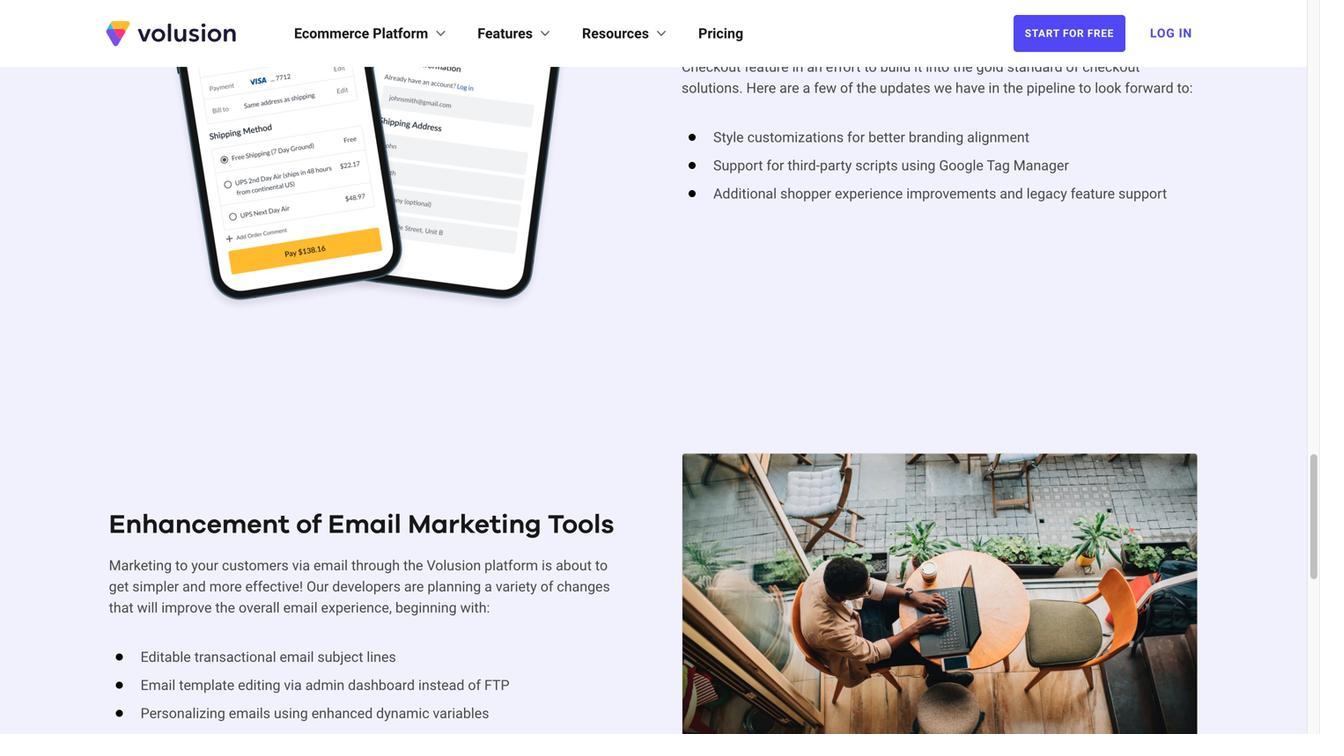 Task type: locate. For each thing, give the bounding box(es) containing it.
1 vertical spatial a
[[485, 578, 492, 595]]

our inside our team continues to prioritize adding new functionality to our premium checkout feature in an effort to build it into the gold standard of checkout solutions. here are a few of the updates we have in the pipeline to look forward to:
[[682, 38, 704, 54]]

a up "with:"
[[485, 578, 492, 595]]

enhancement of email marketing tools
[[109, 512, 614, 538]]

0 vertical spatial our
[[682, 38, 704, 54]]

using
[[901, 157, 936, 174], [274, 705, 308, 722]]

1 horizontal spatial in
[[989, 80, 1000, 97]]

0 vertical spatial a
[[803, 80, 810, 97]]

the up the have
[[953, 59, 973, 75]]

the
[[953, 59, 973, 75], [857, 80, 876, 97], [1003, 80, 1023, 97], [403, 557, 423, 574], [215, 600, 235, 616]]

customizations
[[747, 129, 844, 146]]

in left an
[[792, 59, 803, 75]]

our
[[682, 38, 704, 54], [307, 578, 329, 595]]

new
[[928, 38, 954, 54]]

via left admin
[[284, 677, 302, 694]]

here
[[746, 80, 776, 97]]

ecommerce platform button
[[294, 23, 449, 44]]

pricing link
[[698, 23, 743, 44]]

the right through
[[403, 557, 423, 574]]

changes
[[557, 578, 610, 595]]

start
[[1025, 27, 1060, 40]]

0 horizontal spatial our
[[307, 578, 329, 595]]

style customizations for better branding alignment
[[713, 129, 1029, 146]]

for
[[847, 129, 865, 146], [767, 157, 784, 174]]

0 vertical spatial feature
[[744, 59, 789, 75]]

enhanced
[[311, 705, 373, 722]]

email down effective!
[[283, 600, 318, 616]]

via
[[292, 557, 310, 574], [284, 677, 302, 694]]

support
[[713, 157, 763, 174]]

are inside the marketing to your customers via email through the volusion platform is about to get simpler and more effective! our developers are planning a variety of changes that will improve the overall email experience, beginning with:
[[404, 578, 424, 595]]

0 vertical spatial for
[[847, 129, 865, 146]]

1 vertical spatial using
[[274, 705, 308, 722]]

admin
[[305, 677, 345, 694]]

1 vertical spatial marketing
[[109, 557, 172, 574]]

in down gold on the right top of page
[[989, 80, 1000, 97]]

1 horizontal spatial and
[[1000, 186, 1023, 202]]

1 vertical spatial in
[[989, 80, 1000, 97]]

0 horizontal spatial feature
[[744, 59, 789, 75]]

scripts
[[855, 157, 898, 174]]

adding
[[882, 38, 925, 54]]

are right here
[[780, 80, 799, 97]]

are up the 'beginning'
[[404, 578, 424, 595]]

of down "is" at the bottom left of page
[[540, 578, 553, 595]]

marketing
[[408, 512, 541, 538], [109, 557, 172, 574]]

feature up here
[[744, 59, 789, 75]]

0 horizontal spatial email
[[141, 677, 175, 694]]

and
[[1000, 186, 1023, 202], [182, 578, 206, 595]]

platform
[[484, 557, 538, 574]]

marketing inside the marketing to your customers via email through the volusion platform is about to get simpler and more effective! our developers are planning a variety of changes that will improve the overall email experience, beginning with:
[[109, 557, 172, 574]]

0 horizontal spatial a
[[485, 578, 492, 595]]

premium
[[1078, 38, 1135, 54]]

email
[[328, 512, 401, 538], [141, 677, 175, 694]]

1 horizontal spatial are
[[780, 80, 799, 97]]

our right effective!
[[307, 578, 329, 595]]

0 horizontal spatial marketing
[[109, 557, 172, 574]]

1 horizontal spatial feature
[[1071, 186, 1115, 202]]

in
[[792, 59, 803, 75], [989, 80, 1000, 97]]

email down "editable"
[[141, 677, 175, 694]]

tools
[[548, 512, 614, 538]]

personalizing
[[141, 705, 225, 722]]

via inside the marketing to your customers via email through the volusion platform is about to get simpler and more effective! our developers are planning a variety of changes that will improve the overall email experience, beginning with:
[[292, 557, 310, 574]]

experience,
[[321, 600, 392, 616]]

to:
[[1177, 80, 1193, 97]]

effective!
[[245, 578, 303, 595]]

0 vertical spatial marketing
[[408, 512, 541, 538]]

platform
[[373, 25, 428, 42]]

with:
[[460, 600, 490, 616]]

1 horizontal spatial email
[[328, 512, 401, 538]]

our
[[1054, 38, 1075, 54]]

subject
[[317, 649, 363, 666]]

instead
[[418, 677, 464, 694]]

ecommerce platform
[[294, 25, 428, 42]]

the down standard
[[1003, 80, 1023, 97]]

1 vertical spatial and
[[182, 578, 206, 595]]

1 vertical spatial our
[[307, 578, 329, 595]]

about
[[556, 557, 592, 574]]

are
[[780, 80, 799, 97], [404, 578, 424, 595]]

and down tag
[[1000, 186, 1023, 202]]

personalizing emails using enhanced dynamic variables
[[141, 705, 489, 722]]

the down effort
[[857, 80, 876, 97]]

to left look
[[1079, 80, 1091, 97]]

marketing up the simpler
[[109, 557, 172, 574]]

resources button
[[582, 23, 670, 44]]

feature
[[744, 59, 789, 75], [1071, 186, 1115, 202]]

0 vertical spatial email
[[328, 512, 401, 538]]

feature right legacy
[[1071, 186, 1115, 202]]

volusion
[[427, 557, 481, 574]]

look
[[1095, 80, 1121, 97]]

third-
[[788, 157, 820, 174]]

editing
[[238, 677, 280, 694]]

for left third-
[[767, 157, 784, 174]]

0 vertical spatial email
[[314, 557, 348, 574]]

1 vertical spatial are
[[404, 578, 424, 595]]

ecommerce
[[294, 25, 369, 42]]

a inside the marketing to your customers via email through the volusion platform is about to get simpler and more effective! our developers are planning a variety of changes that will improve the overall email experience, beginning with:
[[485, 578, 492, 595]]

manager
[[1013, 157, 1069, 174]]

a left few on the right
[[803, 80, 810, 97]]

more
[[209, 578, 242, 595]]

pricing
[[698, 25, 743, 42]]

of up effective!
[[296, 512, 321, 538]]

customers
[[222, 557, 289, 574]]

team
[[707, 38, 739, 54]]

1 horizontal spatial our
[[682, 38, 704, 54]]

email up through
[[328, 512, 401, 538]]

email up the developers
[[314, 557, 348, 574]]

variables
[[433, 705, 489, 722]]

marketing to your customers via email through the volusion platform is about to get simpler and more effective! our developers are planning a variety of changes that will improve the overall email experience, beginning with:
[[109, 557, 610, 616]]

start for free link
[[1013, 15, 1126, 52]]

0 horizontal spatial and
[[182, 578, 206, 595]]

dashboard
[[348, 677, 415, 694]]

using right emails
[[274, 705, 308, 722]]

0 vertical spatial in
[[792, 59, 803, 75]]

0 horizontal spatial in
[[792, 59, 803, 75]]

of
[[1066, 59, 1079, 75], [840, 80, 853, 97], [296, 512, 321, 538], [540, 578, 553, 595], [468, 677, 481, 694]]

0 vertical spatial are
[[780, 80, 799, 97]]

our inside the marketing to your customers via email through the volusion platform is about to get simpler and more effective! our developers are planning a variety of changes that will improve the overall email experience, beginning with:
[[307, 578, 329, 595]]

for left better
[[847, 129, 865, 146]]

1 horizontal spatial using
[[901, 157, 936, 174]]

marketing up volusion
[[408, 512, 541, 538]]

0 horizontal spatial are
[[404, 578, 424, 595]]

and up improve
[[182, 578, 206, 595]]

via up effective!
[[292, 557, 310, 574]]

1 horizontal spatial marketing
[[408, 512, 541, 538]]

1 vertical spatial for
[[767, 157, 784, 174]]

are inside our team continues to prioritize adding new functionality to our premium checkout feature in an effort to build it into the gold standard of checkout solutions. here are a few of the updates we have in the pipeline to look forward to:
[[780, 80, 799, 97]]

our up checkout
[[682, 38, 704, 54]]

of down the our
[[1066, 59, 1079, 75]]

email up admin
[[280, 649, 314, 666]]

checkout
[[1083, 59, 1140, 75]]

1 horizontal spatial a
[[803, 80, 810, 97]]

1 vertical spatial feature
[[1071, 186, 1115, 202]]

a inside our team continues to prioritize adding new functionality to our premium checkout feature in an effort to build it into the gold standard of checkout solutions. here are a few of the updates we have in the pipeline to look forward to:
[[803, 80, 810, 97]]

forward
[[1125, 80, 1174, 97]]

template
[[179, 677, 234, 694]]

updates
[[880, 80, 931, 97]]

0 vertical spatial via
[[292, 557, 310, 574]]

a
[[803, 80, 810, 97], [485, 578, 492, 595]]

we
[[934, 80, 952, 97]]

using down "branding"
[[901, 157, 936, 174]]

to
[[808, 38, 820, 54], [1038, 38, 1051, 54], [864, 59, 877, 75], [1079, 80, 1091, 97], [175, 557, 188, 574], [595, 557, 608, 574]]



Task type: vqa. For each thing, say whether or not it's contained in the screenshot.
Look
yes



Task type: describe. For each thing, give the bounding box(es) containing it.
for
[[1063, 27, 1084, 40]]

tag
[[987, 157, 1010, 174]]

legacy
[[1027, 186, 1067, 202]]

log in
[[1150, 26, 1192, 41]]

alignment
[[967, 129, 1029, 146]]

to right about
[[595, 557, 608, 574]]

lines
[[367, 649, 396, 666]]

and inside the marketing to your customers via email through the volusion platform is about to get simpler and more effective! our developers are planning a variety of changes that will improve the overall email experience, beginning with:
[[182, 578, 206, 595]]

free
[[1088, 27, 1114, 40]]

log
[[1150, 26, 1175, 41]]

an
[[807, 59, 822, 75]]

it
[[914, 59, 922, 75]]

to left the our
[[1038, 38, 1051, 54]]

few
[[814, 80, 837, 97]]

style
[[713, 129, 744, 146]]

continues
[[743, 38, 804, 54]]

to left your
[[175, 557, 188, 574]]

email template editing via admin dashboard instead of ftp
[[141, 677, 510, 694]]

our team continues to prioritize adding new functionality to our premium checkout feature in an effort to build it into the gold standard of checkout solutions. here are a few of the updates we have in the pipeline to look forward to:
[[682, 38, 1193, 97]]

google
[[939, 157, 984, 174]]

additional
[[713, 186, 777, 202]]

editable transactional email subject lines
[[141, 649, 396, 666]]

variety
[[496, 578, 537, 595]]

better
[[868, 129, 905, 146]]

0 vertical spatial using
[[901, 157, 936, 174]]

to up an
[[808, 38, 820, 54]]

editable
[[141, 649, 191, 666]]

your
[[191, 557, 218, 574]]

2 vertical spatial email
[[280, 649, 314, 666]]

transactional
[[194, 649, 276, 666]]

pipeline
[[1027, 80, 1075, 97]]

the down more
[[215, 600, 235, 616]]

planning
[[427, 578, 481, 595]]

party
[[820, 157, 852, 174]]

checkout
[[682, 59, 741, 75]]

1 vertical spatial email
[[141, 677, 175, 694]]

experience
[[835, 186, 903, 202]]

will
[[137, 600, 158, 616]]

functionality
[[958, 38, 1035, 54]]

simpler
[[132, 578, 179, 595]]

beginning
[[395, 600, 457, 616]]

1 horizontal spatial for
[[847, 129, 865, 146]]

additional shopper experience improvements and legacy feature support
[[713, 186, 1167, 202]]

of inside the marketing to your customers via email through the volusion platform is about to get simpler and more effective! our developers are planning a variety of changes that will improve the overall email experience, beginning with:
[[540, 578, 553, 595]]

emails
[[229, 705, 270, 722]]

features
[[478, 25, 533, 42]]

shopper
[[780, 186, 831, 202]]

to left build
[[864, 59, 877, 75]]

effort
[[826, 59, 861, 75]]

of right few on the right
[[840, 80, 853, 97]]

enhancement
[[109, 512, 290, 538]]

improvements
[[906, 186, 996, 202]]

1 vertical spatial email
[[283, 600, 318, 616]]

build
[[880, 59, 911, 75]]

get
[[109, 578, 129, 595]]

support
[[1118, 186, 1167, 202]]

1 vertical spatial via
[[284, 677, 302, 694]]

have
[[956, 80, 985, 97]]

resources
[[582, 25, 649, 42]]

support for third-party scripts using google tag manager
[[713, 157, 1069, 174]]

of left 'ftp' in the bottom left of the page
[[468, 677, 481, 694]]

log in link
[[1140, 14, 1203, 53]]

feature inside our team continues to prioritize adding new functionality to our premium checkout feature in an effort to build it into the gold standard of checkout solutions. here are a few of the updates we have in the pipeline to look forward to:
[[744, 59, 789, 75]]

in
[[1179, 26, 1192, 41]]

is
[[542, 557, 552, 574]]

standard
[[1007, 59, 1063, 75]]

branding
[[909, 129, 964, 146]]

improve
[[161, 600, 212, 616]]

0 vertical spatial and
[[1000, 186, 1023, 202]]

ftp
[[484, 677, 510, 694]]

that
[[109, 600, 134, 616]]

0 horizontal spatial for
[[767, 157, 784, 174]]

developers
[[332, 578, 401, 595]]

through
[[351, 557, 400, 574]]

0 horizontal spatial using
[[274, 705, 308, 722]]

prioritize
[[824, 38, 879, 54]]

overall
[[239, 600, 280, 616]]

dynamic
[[376, 705, 429, 722]]

start for free
[[1025, 27, 1114, 40]]

gold
[[976, 59, 1004, 75]]

solutions.
[[682, 80, 743, 97]]



